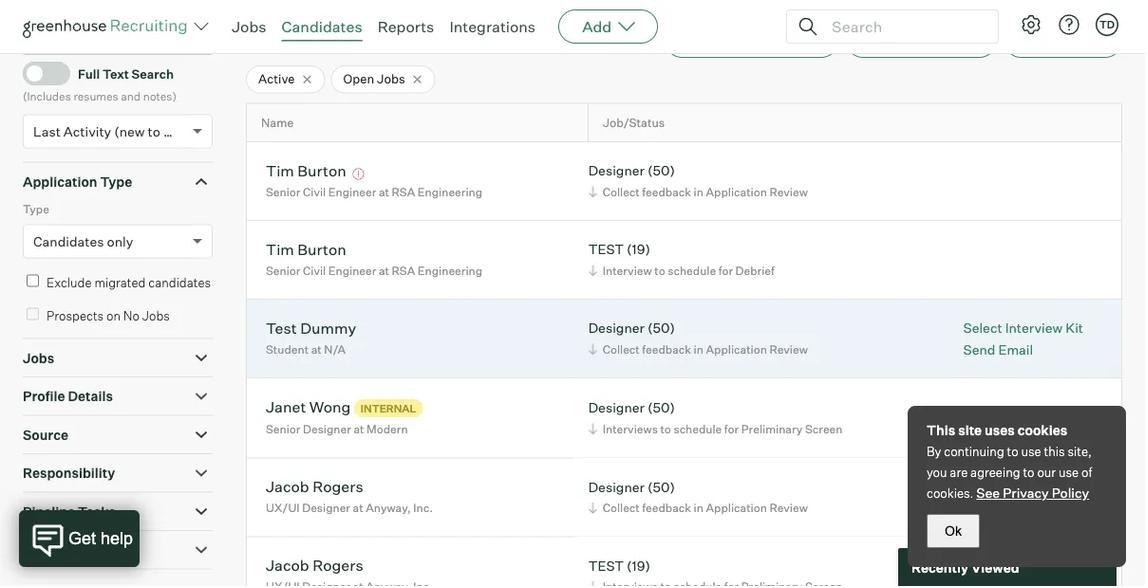 Task type: vqa. For each thing, say whether or not it's contained in the screenshot.
our
yes



Task type: describe. For each thing, give the bounding box(es) containing it.
1 tim burton link from the top
[[266, 161, 346, 183]]

name
[[261, 116, 294, 130]]

generate report
[[689, 32, 792, 49]]

2 designer (50) collect feedback in application review from the top
[[588, 320, 808, 357]]

reports
[[378, 17, 434, 36]]

by
[[927, 444, 941, 460]]

debrief
[[736, 264, 775, 278]]

ok button
[[927, 515, 980, 549]]

site,
[[1068, 444, 1092, 460]]

senior designer at modern
[[266, 423, 408, 437]]

migrated
[[94, 275, 146, 290]]

tim burton
[[266, 161, 346, 180]]

exclude migrated candidates
[[47, 275, 211, 290]]

source
[[23, 427, 68, 444]]

Search text field
[[827, 13, 981, 40]]

review for senior civil engineer at rsa engineering
[[770, 185, 808, 199]]

on
[[106, 308, 121, 324]]

generate report button
[[665, 24, 838, 58]]

senior inside tim burton senior civil engineer at rsa engineering
[[266, 264, 301, 278]]

you
[[927, 465, 947, 481]]

open jobs
[[343, 71, 405, 87]]

only
[[107, 233, 133, 250]]

last
[[33, 123, 61, 140]]

2 tim burton link from the top
[[266, 240, 346, 262]]

at left modern at the bottom of page
[[354, 423, 364, 437]]

tasks
[[78, 504, 116, 521]]

add for add candidate
[[884, 32, 910, 49]]

to for interviews
[[660, 422, 671, 436]]

see privacy policy link
[[977, 485, 1089, 502]]

bulk
[[1024, 32, 1052, 49]]

full
[[78, 66, 100, 81]]

0 horizontal spatial type
[[23, 202, 49, 217]]

responsibility
[[23, 465, 115, 482]]

prospects on no jobs
[[47, 308, 170, 324]]

test
[[266, 319, 297, 338]]

2 collect from the top
[[603, 343, 640, 357]]

this
[[1044, 444, 1065, 460]]

inc.
[[413, 502, 433, 516]]

burton for tim burton
[[298, 161, 346, 180]]

application up debrief
[[706, 185, 767, 199]]

at inside tim burton senior civil engineer at rsa engineering
[[379, 264, 389, 278]]

see
[[977, 485, 1000, 502]]

janet wong
[[266, 398, 351, 417]]

1 (50) from the top
[[648, 163, 675, 179]]

designer down interviews
[[588, 479, 645, 496]]

configure image
[[1020, 13, 1043, 36]]

senior for tim
[[266, 185, 301, 199]]

last activity (new to old)
[[33, 123, 188, 140]]

jacob rogers link for designer (50)
[[266, 478, 363, 500]]

screen
[[805, 422, 843, 436]]

prospects
[[47, 308, 104, 324]]

profile
[[23, 389, 65, 405]]

ux/ui
[[266, 502, 300, 516]]

jacob rogers
[[266, 557, 363, 576]]

this
[[927, 423, 956, 439]]

test for test (19)
[[588, 558, 624, 575]]

bulk actions
[[1024, 32, 1102, 49]]

(new
[[114, 123, 145, 140]]

tim burton has been in application review for more than 5 days image
[[350, 169, 367, 180]]

last activity (new to old) option
[[33, 123, 188, 140]]

modern
[[367, 423, 408, 437]]

interviews
[[603, 422, 658, 436]]

agreeing
[[971, 465, 1020, 481]]

jacob for jacob rogers ux/ui designer at anyway, inc.
[[266, 478, 309, 497]]

wong
[[309, 398, 351, 417]]

schedule for (19)
[[668, 264, 716, 278]]

candidate reports are now available! apply filters and select "view in app" element
[[665, 24, 838, 58]]

(19) for test (19)
[[627, 558, 650, 575]]

designer down wong
[[303, 423, 351, 437]]

job/status
[[603, 116, 665, 130]]

(19) for test (19) interview to schedule for debrief
[[627, 241, 650, 258]]

jobs right no
[[142, 308, 170, 324]]

to for (new
[[148, 123, 160, 140]]

internal
[[361, 402, 416, 415]]

tim burton senior civil engineer at rsa engineering
[[266, 240, 482, 278]]

bulk actions link
[[1004, 24, 1122, 58]]

rsa inside tim burton senior civil engineer at rsa engineering
[[392, 264, 415, 278]]

1 horizontal spatial use
[[1059, 465, 1079, 481]]

add button
[[558, 9, 658, 44]]

jobs right open
[[377, 71, 405, 87]]

of
[[1082, 465, 1092, 481]]

2 review from the top
[[770, 343, 808, 357]]

engineering inside tim burton senior civil engineer at rsa engineering
[[418, 264, 482, 278]]

designer inside jacob rogers ux/ui designer at anyway, inc.
[[302, 502, 350, 516]]

jacob rogers link for test (19)
[[266, 557, 363, 578]]

td button
[[1092, 9, 1122, 40]]

1 engineering from the top
[[418, 185, 482, 199]]

34
[[303, 31, 320, 47]]

notes)
[[143, 89, 177, 103]]

senior civil engineer at rsa engineering
[[266, 185, 482, 199]]

see privacy policy
[[977, 485, 1089, 502]]

recently
[[912, 560, 969, 576]]

designer down job/status
[[588, 163, 645, 179]]

candidates for candidates
[[282, 17, 362, 36]]

exclude
[[47, 275, 92, 290]]

ok
[[945, 524, 962, 539]]

text
[[102, 66, 129, 81]]

2 in from the top
[[694, 343, 704, 357]]

in for ux/ui designer at anyway, inc.
[[694, 502, 704, 516]]

continuing
[[944, 444, 1004, 460]]

to down uses
[[1007, 444, 1019, 460]]

report
[[749, 32, 792, 49]]

interview to schedule for debrief link
[[586, 262, 779, 280]]

dummy
[[300, 319, 356, 338]]

at inside test dummy student at n/a
[[311, 343, 322, 357]]

to for interview
[[655, 264, 665, 278]]

test (19) interview to schedule for debrief
[[588, 241, 775, 278]]

viewed
[[971, 560, 1019, 576]]

td button
[[1096, 13, 1119, 36]]

details
[[68, 389, 113, 405]]

feedback for ux/ui designer at anyway, inc.
[[642, 502, 691, 516]]

integrations
[[450, 17, 536, 36]]

candidates for candidates only
[[33, 233, 104, 250]]

Search candidates field
[[23, 24, 213, 55]]

actions
[[1055, 32, 1102, 49]]

at inside jacob rogers ux/ui designer at anyway, inc.
[[353, 502, 363, 516]]

collect feedback in application review link for dummy
[[586, 341, 813, 359]]

uses
[[985, 423, 1015, 439]]

showing 34 candidate applications
[[246, 31, 464, 47]]



Task type: locate. For each thing, give the bounding box(es) containing it.
for inside test (19) interview to schedule for debrief
[[719, 264, 733, 278]]

application type
[[23, 173, 132, 190]]

rsa down "senior civil engineer at rsa engineering"
[[392, 264, 415, 278]]

collect feedback in application review link up test (19) interview to schedule for debrief
[[586, 183, 813, 201]]

0 vertical spatial candidates
[[282, 17, 362, 36]]

(50)
[[648, 163, 675, 179], [648, 320, 675, 337], [648, 400, 675, 416], [648, 479, 675, 496]]

to right interview
[[655, 264, 665, 278]]

1 vertical spatial rsa
[[392, 264, 415, 278]]

collect feedback in application review link
[[586, 183, 813, 201], [586, 341, 813, 359], [586, 500, 813, 518]]

at down "senior civil engineer at rsa engineering"
[[379, 264, 389, 278]]

at up tim burton senior civil engineer at rsa engineering
[[379, 185, 389, 199]]

at
[[379, 185, 389, 199], [379, 264, 389, 278], [311, 343, 322, 357], [354, 423, 364, 437], [353, 502, 363, 516]]

rogers for jacob rogers
[[313, 557, 363, 576]]

0 vertical spatial jacob rogers link
[[266, 478, 363, 500]]

student
[[266, 343, 309, 357]]

schedule inside designer (50) interviews to schedule for preliminary screen
[[674, 422, 722, 436]]

0 horizontal spatial add
[[582, 17, 612, 36]]

for left debrief
[[719, 264, 733, 278]]

candidate
[[323, 31, 385, 47]]

tim up test
[[266, 240, 294, 259]]

rogers for jacob rogers ux/ui designer at anyway, inc.
[[313, 478, 363, 497]]

2 senior from the top
[[266, 264, 301, 278]]

(19) inside test (19) interview to schedule for debrief
[[627, 241, 650, 258]]

senior up test
[[266, 264, 301, 278]]

designer (50) collect feedback in application review up test (19) interview to schedule for debrief
[[588, 163, 808, 199]]

2 vertical spatial collect feedback in application review link
[[586, 500, 813, 518]]

0 vertical spatial engineering
[[418, 185, 482, 199]]

test (19)
[[588, 558, 650, 575]]

janet
[[266, 398, 306, 417]]

designer up interviews
[[588, 400, 645, 416]]

2 (50) from the top
[[648, 320, 675, 337]]

1 rsa from the top
[[392, 185, 415, 199]]

rogers inside jacob rogers ux/ui designer at anyway, inc.
[[313, 478, 363, 497]]

3 feedback from the top
[[642, 502, 691, 516]]

collect up "test (19)"
[[603, 502, 640, 516]]

by continuing to use this site, you are agreeing to our use of cookies.
[[927, 444, 1092, 501]]

review up preliminary
[[770, 343, 808, 357]]

to right interviews
[[660, 422, 671, 436]]

2 collect feedback in application review link from the top
[[586, 341, 813, 359]]

1 review from the top
[[770, 185, 808, 199]]

3 collect from the top
[[603, 502, 640, 516]]

rogers down jacob rogers ux/ui designer at anyway, inc.
[[313, 557, 363, 576]]

burton
[[298, 161, 346, 180], [298, 240, 346, 259]]

(50) down interviews
[[648, 479, 675, 496]]

in up test (19) interview to schedule for debrief
[[694, 185, 704, 199]]

showing
[[246, 31, 300, 47]]

this site uses cookies
[[927, 423, 1068, 439]]

1 horizontal spatial add
[[884, 32, 910, 49]]

rsa
[[392, 185, 415, 199], [392, 264, 415, 278]]

engineer up "dummy" at the bottom of the page
[[328, 264, 376, 278]]

2 engineer from the top
[[328, 264, 376, 278]]

designer (50) interviews to schedule for preliminary screen
[[588, 400, 843, 436]]

tim burton link
[[266, 161, 346, 183], [266, 240, 346, 262]]

rogers down the senior designer at modern on the left of page
[[313, 478, 363, 497]]

senior down tim burton
[[266, 185, 301, 199]]

old)
[[163, 123, 188, 140]]

1 vertical spatial engineering
[[418, 264, 482, 278]]

greenhouse recruiting image
[[23, 15, 194, 38]]

engineer down the tim burton has been in application review for more than 5 days image
[[328, 185, 376, 199]]

1 vertical spatial rogers
[[313, 557, 363, 576]]

civil up the test dummy link
[[303, 264, 326, 278]]

collect down job/status
[[603, 185, 640, 199]]

jacob rogers link down ux/ui on the bottom left
[[266, 557, 363, 578]]

1 collect from the top
[[603, 185, 640, 199]]

test inside test (19) interview to schedule for debrief
[[588, 241, 624, 258]]

1 tim from the top
[[266, 161, 294, 180]]

review up debrief
[[770, 185, 808, 199]]

1 civil from the top
[[303, 185, 326, 199]]

application up designer (50) interviews to schedule for preliminary screen
[[706, 343, 767, 357]]

0 vertical spatial collect
[[603, 185, 640, 199]]

jacob up ux/ui on the bottom left
[[266, 478, 309, 497]]

privacy
[[1003, 485, 1049, 502]]

2 (19) from the top
[[627, 558, 650, 575]]

0 vertical spatial jacob
[[266, 478, 309, 497]]

candidates
[[148, 275, 211, 290]]

activity
[[63, 123, 111, 140]]

n/a
[[324, 343, 346, 357]]

0 vertical spatial for
[[719, 264, 733, 278]]

2 jacob from the top
[[266, 557, 309, 576]]

senior down janet
[[266, 423, 301, 437]]

0 vertical spatial rsa
[[392, 185, 415, 199]]

1 horizontal spatial type
[[100, 173, 132, 190]]

1 vertical spatial use
[[1059, 465, 1079, 481]]

for for (19)
[[719, 264, 733, 278]]

jacob for jacob rogers
[[266, 557, 309, 576]]

tim burton link up the test dummy link
[[266, 240, 346, 262]]

schedule
[[668, 264, 716, 278], [674, 422, 722, 436]]

tim down name
[[266, 161, 294, 180]]

0 vertical spatial (19)
[[627, 241, 650, 258]]

schedule for (50)
[[674, 422, 722, 436]]

no
[[123, 308, 140, 324]]

feedback up "test (19)"
[[642, 502, 691, 516]]

1 vertical spatial collect feedback in application review link
[[586, 341, 813, 359]]

0 horizontal spatial use
[[1021, 444, 1041, 460]]

add for add
[[582, 17, 612, 36]]

3 review from the top
[[770, 502, 808, 516]]

recently viewed
[[912, 560, 1019, 576]]

schedule left debrief
[[668, 264, 716, 278]]

0 vertical spatial senior
[[266, 185, 301, 199]]

2 civil from the top
[[303, 264, 326, 278]]

type down application type
[[23, 202, 49, 217]]

2 burton from the top
[[298, 240, 346, 259]]

anyway,
[[366, 502, 411, 516]]

jobs
[[232, 17, 266, 36], [377, 71, 405, 87], [142, 308, 170, 324], [23, 350, 54, 367]]

jobs up profile
[[23, 350, 54, 367]]

and
[[121, 89, 141, 103]]

0 vertical spatial in
[[694, 185, 704, 199]]

review down preliminary
[[770, 502, 808, 516]]

cookies.
[[927, 486, 974, 501]]

schedule right interviews
[[674, 422, 722, 436]]

0 vertical spatial engineer
[[328, 185, 376, 199]]

feedback down interview to schedule for debrief link at right top
[[642, 343, 691, 357]]

feedback for senior civil engineer at rsa engineering
[[642, 185, 691, 199]]

(19)
[[627, 241, 650, 258], [627, 558, 650, 575]]

burton for tim burton senior civil engineer at rsa engineering
[[298, 240, 346, 259]]

in down interviews to schedule for preliminary screen link
[[694, 502, 704, 516]]

0 vertical spatial rogers
[[313, 478, 363, 497]]

2 engineering from the top
[[418, 264, 482, 278]]

designer down interview
[[588, 320, 645, 337]]

1 vertical spatial tim
[[266, 240, 294, 259]]

feedback
[[642, 185, 691, 199], [642, 343, 691, 357], [642, 502, 691, 516]]

(50) up interviews
[[648, 400, 675, 416]]

0 vertical spatial tim burton link
[[266, 161, 346, 183]]

collect for ux/ui designer at anyway, inc.
[[603, 502, 640, 516]]

cookies
[[1018, 423, 1068, 439]]

3 in from the top
[[694, 502, 704, 516]]

(50) down interview to schedule for debrief link at right top
[[648, 320, 675, 337]]

1 vertical spatial feedback
[[642, 343, 691, 357]]

3 designer (50) collect feedback in application review from the top
[[588, 479, 808, 516]]

1 vertical spatial in
[[694, 343, 704, 357]]

jacob inside jacob rogers ux/ui designer at anyway, inc.
[[266, 478, 309, 497]]

0 vertical spatial schedule
[[668, 264, 716, 278]]

td
[[1100, 18, 1115, 31]]

to left our
[[1023, 465, 1035, 481]]

civil down tim burton
[[303, 185, 326, 199]]

(50) down job/status
[[648, 163, 675, 179]]

at left the anyway,
[[353, 502, 363, 516]]

burton left the tim burton has been in application review for more than 5 days image
[[298, 161, 346, 180]]

type
[[100, 173, 132, 190], [23, 202, 49, 217]]

collect feedback in application review link down interviews to schedule for preliminary screen link
[[586, 500, 813, 518]]

type down last activity (new to old) option
[[100, 173, 132, 190]]

4 (50) from the top
[[648, 479, 675, 496]]

designer (50) collect feedback in application review down interviews to schedule for preliminary screen link
[[588, 479, 808, 516]]

1 vertical spatial for
[[724, 422, 739, 436]]

resumes
[[73, 89, 118, 103]]

1 vertical spatial senior
[[266, 264, 301, 278]]

0 vertical spatial type
[[100, 173, 132, 190]]

add inside popup button
[[582, 17, 612, 36]]

full text search (includes resumes and notes)
[[23, 66, 177, 103]]

at left n/a
[[311, 343, 322, 357]]

for for (50)
[[724, 422, 739, 436]]

1 vertical spatial jacob rogers link
[[266, 557, 363, 578]]

review
[[770, 185, 808, 199], [770, 343, 808, 357], [770, 502, 808, 516]]

2 vertical spatial feedback
[[642, 502, 691, 516]]

interview
[[603, 264, 652, 278]]

type element
[[23, 201, 213, 272]]

Prospects on No Jobs checkbox
[[27, 308, 39, 321]]

2 tim from the top
[[266, 240, 294, 259]]

use left this
[[1021, 444, 1041, 460]]

add candidate
[[884, 32, 977, 49]]

rsa up tim burton senior civil engineer at rsa engineering
[[392, 185, 415, 199]]

1 horizontal spatial candidates
[[282, 17, 362, 36]]

1 (19) from the top
[[627, 241, 650, 258]]

candidates only option
[[33, 233, 133, 250]]

test dummy student at n/a
[[266, 319, 356, 357]]

0 horizontal spatial candidates
[[33, 233, 104, 250]]

tim for tim burton senior civil engineer at rsa engineering
[[266, 240, 294, 259]]

1 collect feedback in application review link from the top
[[586, 183, 813, 201]]

to inside test (19) interview to schedule for debrief
[[655, 264, 665, 278]]

designer (50) collect feedback in application review
[[588, 163, 808, 199], [588, 320, 808, 357], [588, 479, 808, 516]]

application down interviews to schedule for preliminary screen link
[[706, 502, 767, 516]]

for
[[719, 264, 733, 278], [724, 422, 739, 436]]

1 vertical spatial burton
[[298, 240, 346, 259]]

2 vertical spatial review
[[770, 502, 808, 516]]

review for ux/ui designer at anyway, inc.
[[770, 502, 808, 516]]

add candidate link
[[846, 24, 997, 58]]

1 jacob from the top
[[266, 478, 309, 497]]

designer inside designer (50) interviews to schedule for preliminary screen
[[588, 400, 645, 416]]

burton inside tim burton senior civil engineer at rsa engineering
[[298, 240, 346, 259]]

in up designer (50) interviews to schedule for preliminary screen
[[694, 343, 704, 357]]

candidates link
[[282, 17, 362, 36]]

designer (50) collect feedback in application review for senior civil engineer at rsa engineering
[[588, 163, 808, 199]]

2 rogers from the top
[[313, 557, 363, 576]]

candidates
[[282, 17, 362, 36], [33, 233, 104, 250]]

use
[[1021, 444, 1041, 460], [1059, 465, 1079, 481]]

open
[[343, 71, 374, 87]]

1 vertical spatial jacob
[[266, 557, 309, 576]]

0 vertical spatial burton
[[298, 161, 346, 180]]

jobs up active
[[232, 17, 266, 36]]

are
[[950, 465, 968, 481]]

1 vertical spatial tim burton link
[[266, 240, 346, 262]]

tim burton link left the tim burton has been in application review for more than 5 days image
[[266, 161, 346, 183]]

1 vertical spatial candidates
[[33, 233, 104, 250]]

engineering
[[418, 185, 482, 199], [418, 264, 482, 278]]

education
[[23, 542, 88, 559]]

1 in from the top
[[694, 185, 704, 199]]

reports link
[[378, 17, 434, 36]]

2 test from the top
[[588, 558, 624, 575]]

collect down interview
[[603, 343, 640, 357]]

(includes
[[23, 89, 71, 103]]

1 vertical spatial type
[[23, 202, 49, 217]]

test dummy link
[[266, 319, 356, 341]]

search
[[132, 66, 174, 81]]

civil inside tim burton senior civil engineer at rsa engineering
[[303, 264, 326, 278]]

jacob
[[266, 478, 309, 497], [266, 557, 309, 576]]

1 vertical spatial collect
[[603, 343, 640, 357]]

1 vertical spatial designer (50) collect feedback in application review
[[588, 320, 808, 357]]

profile details
[[23, 389, 113, 405]]

collect
[[603, 185, 640, 199], [603, 343, 640, 357], [603, 502, 640, 516]]

1 vertical spatial test
[[588, 558, 624, 575]]

integrations link
[[450, 17, 536, 36]]

2 vertical spatial collect
[[603, 502, 640, 516]]

active
[[258, 71, 295, 87]]

2 vertical spatial in
[[694, 502, 704, 516]]

application down the "last"
[[23, 173, 97, 190]]

Exclude migrated candidates checkbox
[[27, 275, 39, 287]]

burton down "senior civil engineer at rsa engineering"
[[298, 240, 346, 259]]

schedule inside test (19) interview to schedule for debrief
[[668, 264, 716, 278]]

engineer inside tim burton senior civil engineer at rsa engineering
[[328, 264, 376, 278]]

jacob down ux/ui on the bottom left
[[266, 557, 309, 576]]

to inside designer (50) interviews to schedule for preliminary screen
[[660, 422, 671, 436]]

0 vertical spatial use
[[1021, 444, 1041, 460]]

0 vertical spatial tim
[[266, 161, 294, 180]]

designer (50) collect feedback in application review for ux/ui designer at anyway, inc.
[[588, 479, 808, 516]]

0 vertical spatial collect feedback in application review link
[[586, 183, 813, 201]]

1 designer (50) collect feedback in application review from the top
[[588, 163, 808, 199]]

checkmark image
[[31, 66, 46, 79]]

1 vertical spatial engineer
[[328, 264, 376, 278]]

1 feedback from the top
[[642, 185, 691, 199]]

designer right ux/ui on the bottom left
[[302, 502, 350, 516]]

1 vertical spatial (19)
[[627, 558, 650, 575]]

2 rsa from the top
[[392, 264, 415, 278]]

jacob rogers link up ux/ui on the bottom left
[[266, 478, 363, 500]]

1 vertical spatial civil
[[303, 264, 326, 278]]

2 vertical spatial senior
[[266, 423, 301, 437]]

2 vertical spatial designer (50) collect feedback in application review
[[588, 479, 808, 516]]

collect feedback in application review link up designer (50) interviews to schedule for preliminary screen
[[586, 341, 813, 359]]

0 vertical spatial test
[[588, 241, 624, 258]]

tim inside tim burton senior civil engineer at rsa engineering
[[266, 240, 294, 259]]

0 vertical spatial review
[[770, 185, 808, 199]]

in
[[694, 185, 704, 199], [694, 343, 704, 357], [694, 502, 704, 516]]

candidates only
[[33, 233, 133, 250]]

candidates inside type element
[[33, 233, 104, 250]]

feedback up test (19) interview to schedule for debrief
[[642, 185, 691, 199]]

tim for tim burton
[[266, 161, 294, 180]]

1 rogers from the top
[[313, 478, 363, 497]]

1 test from the top
[[588, 241, 624, 258]]

3 senior from the top
[[266, 423, 301, 437]]

site
[[958, 423, 982, 439]]

1 engineer from the top
[[328, 185, 376, 199]]

(50) inside designer (50) interviews to schedule for preliminary screen
[[648, 400, 675, 416]]

1 jacob rogers link from the top
[[266, 478, 363, 500]]

policy
[[1052, 485, 1089, 502]]

jobs link
[[232, 17, 266, 36]]

preliminary
[[741, 422, 803, 436]]

in for senior civil engineer at rsa engineering
[[694, 185, 704, 199]]

designer (50) collect feedback in application review down interview to schedule for debrief link at right top
[[588, 320, 808, 357]]

1 vertical spatial schedule
[[674, 422, 722, 436]]

3 (50) from the top
[[648, 400, 675, 416]]

collect feedback in application review link for rogers
[[586, 500, 813, 518]]

0 vertical spatial feedback
[[642, 185, 691, 199]]

for left preliminary
[[724, 422, 739, 436]]

1 burton from the top
[[298, 161, 346, 180]]

0 vertical spatial civil
[[303, 185, 326, 199]]

for inside designer (50) interviews to schedule for preliminary screen
[[724, 422, 739, 436]]

to left old)
[[148, 123, 160, 140]]

2 feedback from the top
[[642, 343, 691, 357]]

2 jacob rogers link from the top
[[266, 557, 363, 578]]

use left of
[[1059, 465, 1079, 481]]

1 senior from the top
[[266, 185, 301, 199]]

0 vertical spatial designer (50) collect feedback in application review
[[588, 163, 808, 199]]

senior for janet
[[266, 423, 301, 437]]

collect for senior civil engineer at rsa engineering
[[603, 185, 640, 199]]

1 vertical spatial review
[[770, 343, 808, 357]]

test for test (19) interview to schedule for debrief
[[588, 241, 624, 258]]

3 collect feedback in application review link from the top
[[586, 500, 813, 518]]



